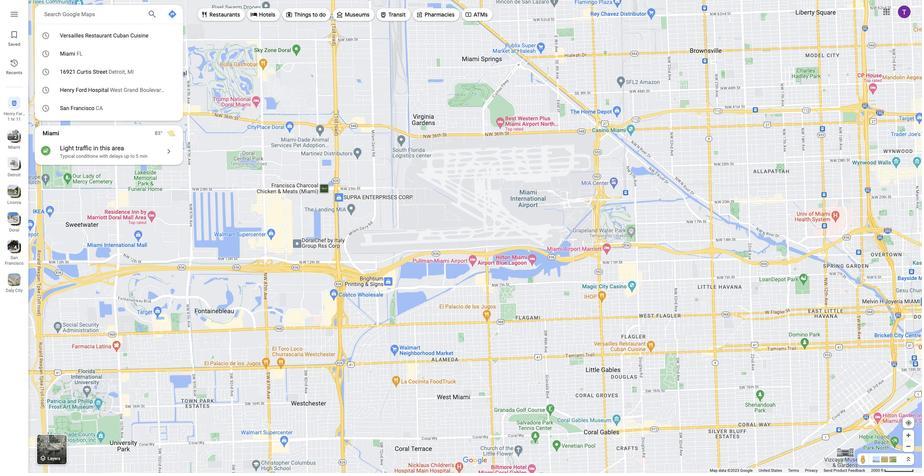 Task type: vqa. For each thing, say whether or not it's contained in the screenshot.
trip associated with 3212 Us Dollars Text Field
no



Task type: describe. For each thing, give the bounding box(es) containing it.
terms
[[789, 469, 800, 473]]

footer inside google maps element
[[710, 468, 872, 473]]

to inside  things to do
[[313, 11, 318, 18]]

suggestions grid
[[35, 24, 192, 121]]

3
[[14, 162, 17, 167]]

this
[[100, 144, 110, 152]]

2 places element for miami
[[8, 133, 17, 141]]

min
[[140, 154, 148, 159]]

 for miami
[[42, 49, 50, 59]]

2 for doral
[[14, 217, 17, 223]]

recently viewed image for versailles restaurant cuban cuisine
[[42, 31, 50, 40]]

layers
[[48, 456, 60, 462]]

miami fl
[[60, 51, 83, 57]]

henry ford hospital west grand boulevard, detroit, mi
[[60, 87, 192, 93]]

atms
[[474, 11, 488, 18]]

san for san francisco ca
[[60, 105, 69, 111]]

hospital for henry ford hospital west grand boulevard, detroit, mi
[[88, 87, 109, 93]]

typical
[[60, 154, 75, 159]]

states
[[772, 469, 783, 473]]

1 hr 11
[[8, 117, 21, 122]]

2000 ft
[[872, 469, 884, 473]]

with
[[99, 154, 108, 159]]

3  cell from the top
[[35, 66, 165, 79]]

 for 
[[11, 99, 18, 107]]

2000
[[872, 469, 881, 473]]


[[465, 10, 472, 19]]

search google maps
[[44, 11, 95, 17]]

miami inside region
[[43, 130, 59, 137]]

terms button
[[789, 468, 800, 473]]

google account: tyler black  
(blacklashes1000@gmail.com) image
[[899, 5, 912, 18]]

area
[[112, 144, 124, 152]]

versailles restaurant cuban cuisine
[[60, 32, 149, 39]]

ft
[[882, 469, 884, 473]]

city
[[15, 288, 23, 293]]

1 horizontal spatial mi
[[186, 87, 192, 93]]

cuisine
[[130, 32, 149, 39]]

united
[[759, 469, 771, 473]]

united states
[[759, 469, 783, 473]]

livonia
[[7, 200, 21, 205]]

send
[[824, 469, 833, 473]]

boulevard,
[[140, 87, 165, 93]]

henry for henry ford hospital
[[4, 111, 15, 116]]

daly city
[[6, 288, 23, 293]]

5  cell from the top
[[35, 102, 165, 115]]


[[251, 10, 258, 19]]

to inside light traffic in this area typical conditions with delays up to 5 min
[[131, 154, 135, 159]]


[[286, 10, 293, 19]]

1 vertical spatial detroit,
[[167, 87, 184, 93]]

fl
[[77, 51, 83, 57]]

2000 ft button
[[872, 469, 915, 473]]

saved button
[[0, 27, 28, 49]]

recents
[[6, 70, 22, 75]]

henry for henry ford hospital west grand boulevard, detroit, mi
[[60, 87, 74, 93]]

henry ford hospital
[[4, 111, 25, 122]]

google inside search field
[[63, 11, 80, 17]]

united states button
[[759, 468, 783, 473]]

google maps element
[[0, 0, 923, 473]]

grand
[[124, 87, 138, 93]]

daly
[[6, 288, 14, 293]]

delays
[[109, 154, 123, 159]]

google inside footer
[[741, 469, 753, 473]]

museums
[[345, 11, 370, 18]]

16921 curtis street detroit, mi
[[60, 69, 134, 75]]

 for san francisco
[[42, 103, 50, 113]]

product
[[834, 469, 848, 473]]

show your location image
[[906, 420, 913, 427]]

hospital for henry ford hospital
[[6, 117, 22, 122]]

 restaurants
[[201, 10, 240, 19]]

versailles
[[60, 32, 84, 39]]

1
[[8, 117, 10, 122]]

privacy
[[806, 469, 819, 473]]

light
[[60, 144, 74, 152]]

cuban
[[113, 32, 129, 39]]

san francisco
[[5, 255, 24, 266]]

search google maps field containing search google maps
[[35, 5, 183, 24]]

conditions
[[76, 154, 98, 159]]

search
[[44, 11, 61, 17]]



Task type: locate. For each thing, give the bounding box(es) containing it.
ford
[[76, 87, 87, 93], [16, 111, 25, 116]]

show street view coverage image
[[858, 454, 870, 465]]

2 recently viewed image from the top
[[42, 67, 50, 77]]

3 places element
[[8, 161, 17, 168]]

 cell
[[35, 29, 165, 42], [35, 47, 165, 60], [35, 66, 165, 79], [35, 84, 192, 97], [35, 102, 165, 115]]

0 vertical spatial hospital
[[88, 87, 109, 93]]

san for san francisco
[[11, 255, 18, 261]]

4  from the top
[[42, 85, 50, 95]]

0 horizontal spatial google
[[63, 11, 80, 17]]

francisco for san francisco ca
[[71, 105, 95, 111]]

1 vertical spatial mi
[[186, 87, 192, 93]]

 cell up street
[[35, 47, 165, 60]]

0 vertical spatial 2
[[14, 134, 17, 140]]

83°
[[155, 130, 163, 136]]

 left transit
[[380, 10, 387, 19]]

hotels
[[259, 11, 276, 18]]

4
[[14, 245, 17, 250]]

2 up doral on the top left
[[14, 217, 17, 223]]

san inside san francisco
[[11, 255, 18, 261]]

1 horizontal spatial detroit,
[[167, 87, 184, 93]]

footer containing map data ©2023 google
[[710, 468, 872, 473]]

2 places element up doral on the top left
[[8, 216, 17, 223]]

menu image
[[9, 9, 19, 19]]

 up henry ford hospital
[[11, 99, 18, 107]]

2 places element for livonia
[[8, 189, 17, 196]]

light traffic in this area typical conditions with delays up to 5 min
[[60, 144, 148, 159]]

 museums
[[336, 10, 370, 19]]

0 vertical spatial francisco
[[71, 105, 95, 111]]

francisco left ca
[[71, 105, 95, 111]]

1 vertical spatial san
[[11, 255, 18, 261]]

2 for livonia
[[14, 189, 17, 195]]

1  cell from the top
[[35, 29, 165, 42]]

1 vertical spatial francisco
[[5, 261, 24, 266]]

ford up '11'
[[16, 111, 25, 116]]

 cell down 'west'
[[35, 102, 165, 115]]

ca
[[96, 105, 103, 111]]

traffic
[[76, 144, 92, 152]]

miami weather group
[[155, 126, 183, 141]]

miami region
[[35, 126, 183, 165]]

2 recently viewed image from the top
[[42, 103, 50, 113]]

1 2 places element from the top
[[8, 133, 17, 141]]

2 for miami
[[14, 134, 17, 140]]

recently viewed image left miami fl
[[42, 49, 50, 59]]

google right ©2023
[[741, 469, 753, 473]]

0 horizontal spatial henry
[[4, 111, 15, 116]]

0 horizontal spatial mi
[[128, 69, 134, 75]]

5
[[136, 154, 139, 159]]

1 vertical spatial recently viewed image
[[42, 67, 50, 77]]

2  cell from the top
[[35, 47, 165, 60]]

1 vertical spatial to
[[131, 154, 135, 159]]

detroit,
[[109, 69, 126, 75], [167, 87, 184, 93]]

1  from the top
[[42, 31, 50, 40]]

san francisco ca
[[60, 105, 103, 111]]

0 horizontal spatial miami
[[8, 145, 20, 150]]

francisco inside suggestions grid
[[71, 105, 95, 111]]

4  cell from the top
[[35, 84, 192, 97]]

henry up 1
[[4, 111, 15, 116]]

san
[[60, 105, 69, 111], [11, 255, 18, 261]]

detroit, right 'boulevard,' at the left top
[[167, 87, 184, 93]]

2 up livonia
[[14, 189, 17, 195]]

privacy button
[[806, 468, 819, 473]]

1 vertical spatial miami
[[43, 130, 59, 137]]

 hotels
[[251, 10, 276, 19]]

2 down 1 hr 11 on the left
[[14, 134, 17, 140]]

francisco inside "" list
[[5, 261, 24, 266]]

2 vertical spatial 2
[[14, 217, 17, 223]]

recently viewed image for 16921 curtis street
[[42, 67, 50, 77]]

up
[[124, 154, 129, 159]]

miami inside "" list
[[8, 145, 20, 150]]

daly city button
[[0, 270, 28, 295]]

0 vertical spatial recently viewed image
[[42, 31, 50, 40]]

recently viewed image for san
[[42, 103, 50, 113]]

1 vertical spatial 
[[11, 99, 18, 107]]

mostly sunny image
[[167, 129, 176, 138]]

things
[[295, 11, 311, 18]]

0 vertical spatial mi
[[128, 69, 134, 75]]

in
[[93, 144, 98, 152]]

1 horizontal spatial san
[[60, 105, 69, 111]]

1 vertical spatial google
[[741, 469, 753, 473]]

1 horizontal spatial hospital
[[88, 87, 109, 93]]

1 vertical spatial 2
[[14, 189, 17, 195]]

data
[[719, 469, 727, 473]]

miami
[[60, 51, 75, 57], [43, 130, 59, 137], [8, 145, 20, 150]]

to left do
[[313, 11, 318, 18]]

2 vertical spatial 2 places element
[[8, 216, 17, 223]]

send product feedback
[[824, 469, 866, 473]]

francisco
[[71, 105, 95, 111], [5, 261, 24, 266]]

0 horizontal spatial 
[[11, 99, 18, 107]]

recents button
[[0, 55, 28, 77]]

none search field containing 
[[35, 5, 192, 121]]

0 vertical spatial miami
[[60, 51, 75, 57]]

recently viewed image
[[42, 49, 50, 59], [42, 103, 50, 113]]

2 vertical spatial miami
[[8, 145, 20, 150]]

©2023
[[728, 469, 740, 473]]

0 vertical spatial google
[[63, 11, 80, 17]]

 list
[[0, 0, 28, 473]]

ford for henry ford hospital
[[16, 111, 25, 116]]

recently viewed image
[[42, 31, 50, 40], [42, 67, 50, 77], [42, 85, 50, 95]]

henry inside henry ford hospital
[[4, 111, 15, 116]]

mi right 'boulevard,' at the left top
[[186, 87, 192, 93]]


[[380, 10, 387, 19], [11, 99, 18, 107]]

5  from the top
[[42, 103, 50, 113]]

francisco down 4
[[5, 261, 24, 266]]

0 vertical spatial 
[[380, 10, 387, 19]]

zoom out image
[[906, 444, 912, 450]]

hr
[[11, 117, 15, 122]]

footer
[[710, 468, 872, 473]]

1 horizontal spatial francisco
[[71, 105, 95, 111]]

san inside suggestions grid
[[60, 105, 69, 111]]

1 recently viewed image from the top
[[42, 49, 50, 59]]

1 vertical spatial hospital
[[6, 117, 22, 122]]

1 horizontal spatial 
[[380, 10, 387, 19]]

0 horizontal spatial to
[[131, 154, 135, 159]]

to
[[313, 11, 318, 18], [131, 154, 135, 159]]

maps
[[81, 11, 95, 17]]

0 vertical spatial recently viewed image
[[42, 49, 50, 59]]

pharmacies
[[425, 11, 455, 18]]

 cell down street
[[35, 84, 192, 97]]

miami inside suggestions grid
[[60, 51, 75, 57]]

0 vertical spatial to
[[313, 11, 318, 18]]


[[416, 10, 423, 19]]

 for henry ford hospital
[[42, 85, 50, 95]]

recently viewed image for miami
[[42, 49, 50, 59]]

1 vertical spatial 2 places element
[[8, 189, 17, 196]]

Search Google Maps field
[[35, 5, 183, 24], [44, 9, 141, 19]]

do
[[319, 11, 326, 18]]

ford for henry ford hospital west grand boulevard, detroit, mi
[[76, 87, 87, 93]]

hospital inside suggestions grid
[[88, 87, 109, 93]]


[[201, 10, 208, 19]]


[[336, 10, 344, 19]]

google
[[63, 11, 80, 17], [741, 469, 753, 473]]

google left maps
[[63, 11, 80, 17]]

None search field
[[35, 5, 192, 121]]

16921
[[60, 69, 76, 75]]

3 recently viewed image from the top
[[42, 85, 50, 95]]

ford up san francisco ca at the left top of the page
[[76, 87, 87, 93]]

 cell down maps
[[35, 29, 165, 42]]

2 places element down hr
[[8, 133, 17, 141]]

4 places element
[[8, 244, 17, 251]]

ford inside suggestions grid
[[76, 87, 87, 93]]

zoom in image
[[906, 433, 912, 439]]

2 horizontal spatial miami
[[60, 51, 75, 57]]

2 places element
[[8, 133, 17, 141], [8, 189, 17, 196], [8, 216, 17, 223]]

1 vertical spatial ford
[[16, 111, 25, 116]]

 for 16921 curtis street
[[42, 67, 50, 77]]

search google maps field up restaurant on the left top
[[44, 9, 141, 19]]

saved
[[8, 41, 20, 47]]

0 horizontal spatial ford
[[16, 111, 25, 116]]

send product feedback button
[[824, 468, 866, 473]]

street
[[93, 69, 107, 75]]

 for  transit
[[380, 10, 387, 19]]

recently viewed image right henry ford hospital
[[42, 103, 50, 113]]

feedback
[[849, 469, 866, 473]]

1 vertical spatial recently viewed image
[[42, 103, 50, 113]]

doral
[[9, 228, 19, 233]]

2 places element for doral
[[8, 216, 17, 223]]

detroit
[[8, 173, 21, 178]]

recently viewed image for henry ford hospital
[[42, 85, 50, 95]]

 inside list
[[11, 99, 18, 107]]

0 vertical spatial 2 places element
[[8, 133, 17, 141]]

 things to do
[[286, 10, 326, 19]]

 atms
[[465, 10, 488, 19]]

1 2 from the top
[[14, 134, 17, 140]]

1 recently viewed image from the top
[[42, 31, 50, 40]]

san down 4
[[11, 255, 18, 261]]

hospital
[[88, 87, 109, 93], [6, 117, 22, 122]]

restaurant
[[85, 32, 112, 39]]

henry down 16921
[[60, 87, 74, 93]]

transit
[[389, 11, 406, 18]]

curtis
[[77, 69, 92, 75]]

 cell up 'west'
[[35, 66, 165, 79]]

mi up grand
[[128, 69, 134, 75]]

san left ca
[[60, 105, 69, 111]]

11
[[16, 117, 21, 122]]

 for versailles restaurant cuban cuisine
[[42, 31, 50, 40]]

2 2 places element from the top
[[8, 189, 17, 196]]

map
[[710, 469, 718, 473]]

1 horizontal spatial ford
[[76, 87, 87, 93]]

0 vertical spatial henry
[[60, 87, 74, 93]]

3  from the top
[[42, 67, 50, 77]]

2 vertical spatial recently viewed image
[[42, 85, 50, 95]]

francisco for san francisco
[[5, 261, 24, 266]]

3 2 from the top
[[14, 217, 17, 223]]

to left 5
[[131, 154, 135, 159]]

1 vertical spatial henry
[[4, 111, 15, 116]]

0 vertical spatial ford
[[76, 87, 87, 93]]

search google maps field up versailles restaurant cuban cuisine
[[35, 5, 183, 24]]

ford inside henry ford hospital
[[16, 111, 25, 116]]

henry inside suggestions grid
[[60, 87, 74, 93]]

1 horizontal spatial google
[[741, 469, 753, 473]]

0 horizontal spatial detroit,
[[109, 69, 126, 75]]

0 vertical spatial detroit,
[[109, 69, 126, 75]]

0 horizontal spatial hospital
[[6, 117, 22, 122]]

0 horizontal spatial san
[[11, 255, 18, 261]]

detroit, right street
[[109, 69, 126, 75]]

none search field inside google maps element
[[35, 5, 192, 121]]

2
[[14, 134, 17, 140], [14, 189, 17, 195], [14, 217, 17, 223]]

map data ©2023 google
[[710, 469, 753, 473]]

3 2 places element from the top
[[8, 216, 17, 223]]

0 vertical spatial san
[[60, 105, 69, 111]]

1 horizontal spatial miami
[[43, 130, 59, 137]]

2 2 from the top
[[14, 189, 17, 195]]

0 horizontal spatial francisco
[[5, 261, 24, 266]]

mi
[[128, 69, 134, 75], [186, 87, 192, 93]]

hospital inside henry ford hospital
[[6, 117, 22, 122]]

west
[[110, 87, 122, 93]]

2  from the top
[[42, 49, 50, 59]]

1 horizontal spatial henry
[[60, 87, 74, 93]]

2 places element up livonia
[[8, 189, 17, 196]]

 transit
[[380, 10, 406, 19]]

1 horizontal spatial to
[[313, 11, 318, 18]]

restaurants
[[210, 11, 240, 18]]

 pharmacies
[[416, 10, 455, 19]]



